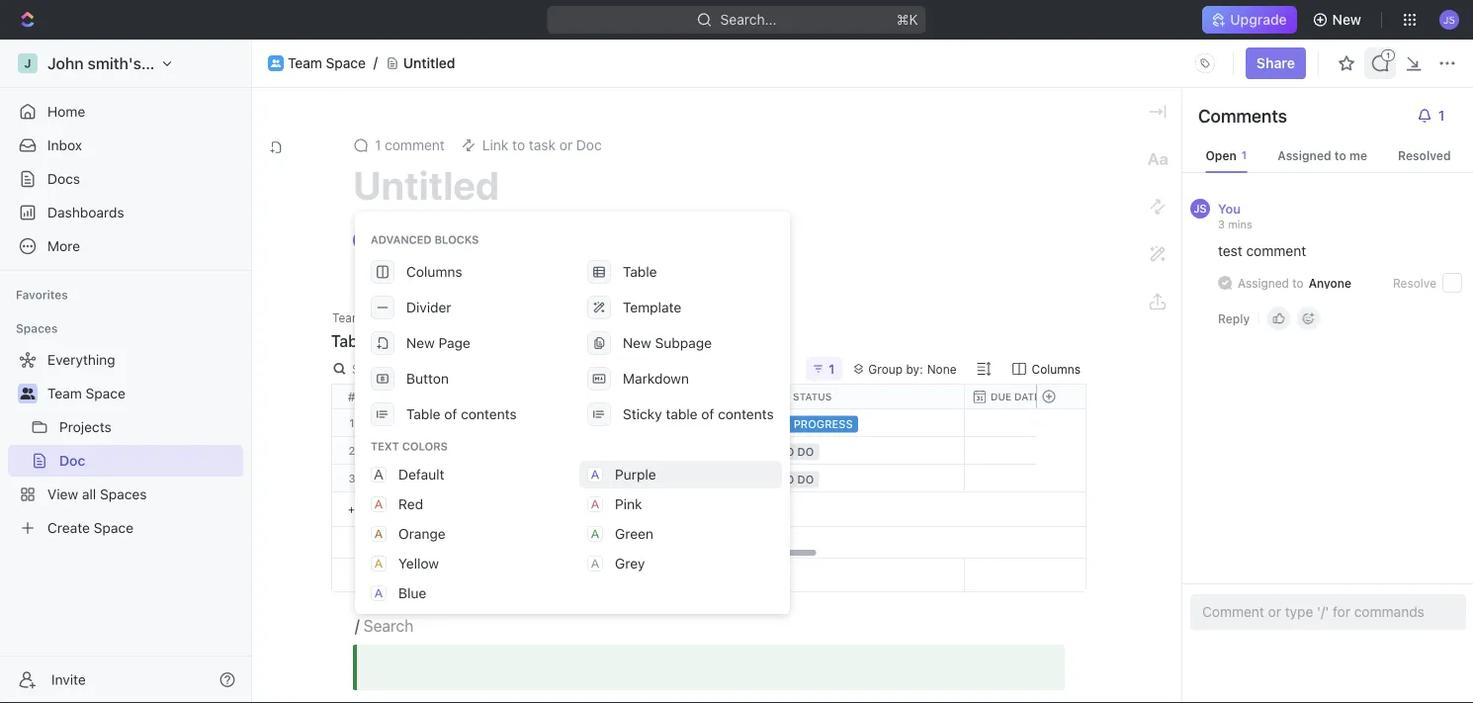 Task type: locate. For each thing, give the bounding box(es) containing it.
new up tasks...
[[407, 335, 435, 351]]

2 for task
[[410, 444, 417, 459]]

open
[[1206, 148, 1237, 162]]

to do cell
[[768, 437, 966, 464], [768, 465, 966, 492]]

table up search
[[331, 332, 371, 351]]

1 horizontal spatial table
[[407, 406, 441, 422]]

1 horizontal spatial /
[[405, 311, 408, 324]]

1 horizontal spatial contents
[[718, 406, 774, 422]]

template
[[623, 299, 682, 316]]

colors up "default"
[[402, 440, 448, 453]]

press space to select this row. row
[[332, 410, 372, 437], [372, 410, 1361, 437], [332, 437, 372, 465], [372, 437, 1361, 465], [332, 465, 372, 493], [372, 465, 1361, 493], [372, 559, 1361, 593]]

1 inside 1 2 3
[[350, 416, 355, 429]]

1 vertical spatial to do
[[780, 473, 814, 486]]

0 vertical spatial do
[[798, 446, 814, 459]]

in progress
[[780, 418, 854, 431]]

task down 'task 2'
[[379, 471, 406, 486]]

team space right user group icon
[[288, 55, 366, 71]]

subpage
[[655, 335, 712, 351]]

team inside team space / projects table
[[332, 311, 362, 324]]

untitled down 1 comment
[[353, 162, 500, 208]]

2 of from the left
[[702, 406, 715, 422]]

0 horizontal spatial contents
[[461, 406, 517, 422]]

page
[[439, 335, 471, 351]]

comments
[[1199, 105, 1288, 126]]

to do cell for task 3
[[768, 465, 966, 492]]

1 down #
[[350, 416, 355, 429]]

space right user group icon
[[326, 55, 366, 71]]

2 vertical spatial team
[[47, 385, 82, 402]]

contents down search tasks... text box
[[461, 406, 517, 422]]

assigned
[[1278, 148, 1332, 162], [1239, 276, 1290, 290]]

row group containing 1 2 3
[[332, 410, 372, 527]]

assigned for assigned to
[[1239, 276, 1290, 290]]

1 vertical spatial assigned
[[1239, 276, 1290, 290]]

2 to do cell from the top
[[768, 465, 966, 492]]

press space to select this row. row containing 3
[[332, 465, 372, 493]]

team up search
[[332, 311, 362, 324]]

0 vertical spatial /
[[405, 311, 408, 324]]

0 horizontal spatial 2
[[349, 444, 356, 457]]

js
[[1195, 202, 1207, 215]]

comment up formatting
[[385, 137, 445, 153]]

2 left 'text'
[[349, 444, 356, 457]]

space
[[326, 55, 366, 71], [366, 311, 401, 324], [86, 385, 126, 402]]

1 horizontal spatial team
[[288, 55, 322, 71]]

1 contents from the left
[[461, 406, 517, 422]]

0 horizontal spatial 3
[[349, 472, 356, 485]]

background colors
[[371, 615, 498, 628]]

contents left in
[[718, 406, 774, 422]]

1 vertical spatial to do cell
[[768, 465, 966, 492]]

0 vertical spatial comment
[[385, 137, 445, 153]]

1
[[375, 137, 381, 153], [410, 416, 416, 431], [350, 416, 355, 429]]

1 to do cell from the top
[[768, 437, 966, 464]]

2 horizontal spatial 3
[[1219, 218, 1226, 230]]

/
[[405, 311, 408, 324], [355, 617, 360, 636]]

2 horizontal spatial table
[[623, 264, 657, 280]]

of right the table in the left bottom of the page
[[702, 406, 715, 422]]

0 vertical spatial assigned
[[1278, 148, 1332, 162]]

new for new subpage
[[623, 335, 652, 351]]

grid containing task 1
[[332, 385, 1361, 593]]

search
[[352, 362, 391, 376]]

0 vertical spatial colors
[[402, 440, 448, 453]]

row
[[372, 385, 1361, 409]]

team space link for user group image
[[47, 378, 239, 410]]

colors for text colors
[[402, 440, 448, 453]]

team space right user group image
[[47, 385, 126, 402]]

row group containing task 1
[[372, 410, 1361, 558]]

task for task 2
[[379, 444, 406, 459]]

2 inside press space to select this row. row
[[410, 444, 417, 459]]

orange
[[399, 526, 446, 542]]

new down task 3
[[358, 503, 381, 515]]

row group
[[332, 410, 372, 527], [372, 410, 1361, 558], [1037, 410, 1086, 527], [1037, 559, 1086, 592]]

2 inside 1 2 3
[[349, 444, 356, 457]]

to do
[[780, 446, 814, 459], [780, 473, 814, 486]]

team right user group icon
[[288, 55, 322, 71]]

0 horizontal spatial team space
[[47, 385, 126, 402]]

press space to select this row. row containing task 3
[[372, 465, 1361, 493]]

1 up the text colors
[[410, 416, 416, 431]]

0 vertical spatial team
[[288, 55, 322, 71]]

1 horizontal spatial comment
[[1247, 243, 1307, 259]]

colors for background colors
[[452, 615, 498, 628]]

table of contents
[[407, 406, 517, 422]]

0 horizontal spatial table
[[331, 332, 371, 351]]

2 horizontal spatial 1
[[410, 416, 416, 431]]

3 up red
[[410, 471, 418, 486]]

new for new page
[[407, 335, 435, 351]]

/ left projects
[[405, 311, 408, 324]]

new inside 'button'
[[1333, 11, 1362, 28]]

1 vertical spatial untitled
[[353, 162, 500, 208]]

1 vertical spatial space
[[366, 311, 401, 324]]

#
[[348, 390, 356, 404]]

grid
[[332, 385, 1361, 593]]

do
[[798, 446, 814, 459], [798, 473, 814, 486]]

1 do from the top
[[798, 446, 814, 459]]

sidebar navigation
[[0, 40, 252, 703]]

1 to do from the top
[[780, 446, 814, 459]]

progress
[[794, 418, 854, 431]]

0 horizontal spatial colors
[[402, 440, 448, 453]]

comment up assigned to
[[1247, 243, 1307, 259]]

2 horizontal spatial team
[[332, 311, 362, 324]]

3 down you on the right top of the page
[[1219, 218, 1226, 230]]

1 vertical spatial team
[[332, 311, 362, 324]]

task 1
[[379, 416, 416, 431]]

me
[[1350, 148, 1368, 162]]

/ left background
[[355, 617, 360, 636]]

1 horizontal spatial 3
[[410, 471, 418, 486]]

share
[[1257, 55, 1296, 71]]

1 vertical spatial table
[[331, 332, 371, 351]]

last updated:
[[421, 232, 511, 248]]

colors right background
[[452, 615, 498, 628]]

test comment
[[1219, 243, 1307, 259]]

table up the template
[[623, 264, 657, 280]]

new down the template
[[623, 335, 652, 351]]

task 3
[[379, 471, 418, 486]]

1 vertical spatial comment
[[1247, 243, 1307, 259]]

0 horizontal spatial 1
[[350, 416, 355, 429]]

john smith cell
[[570, 410, 768, 436]]

0 horizontal spatial /
[[355, 617, 360, 636]]

resolve
[[1394, 276, 1437, 290]]

assigned for assigned to me
[[1278, 148, 1332, 162]]

1 horizontal spatial team space link
[[288, 55, 366, 72]]

team space inside sidebar navigation
[[47, 385, 126, 402]]

2 vertical spatial space
[[86, 385, 126, 402]]

1 vertical spatial team space
[[47, 385, 126, 402]]

space for team space link for user group icon
[[326, 55, 366, 71]]

space right user group image
[[86, 385, 126, 402]]

table
[[623, 264, 657, 280], [331, 332, 371, 351], [407, 406, 441, 422]]

1 horizontal spatial 1
[[375, 137, 381, 153]]

assigned left me
[[1278, 148, 1332, 162]]

0 vertical spatial space
[[326, 55, 366, 71]]

table for table
[[623, 264, 657, 280]]

cell for 3
[[966, 465, 1163, 492]]

0 horizontal spatial team
[[47, 385, 82, 402]]

1 vertical spatial do
[[798, 473, 814, 486]]

space left divider
[[366, 311, 401, 324]]

to
[[1335, 148, 1347, 162], [1293, 276, 1304, 290], [780, 446, 795, 459], [780, 473, 795, 486]]

1 horizontal spatial 2
[[410, 444, 417, 459]]

of down button
[[445, 406, 457, 422]]

comment for test comment
[[1247, 243, 1307, 259]]

untitled up 1 comment
[[403, 55, 456, 71]]

1 inside press space to select this row. row
[[410, 416, 416, 431]]

0 vertical spatial team space link
[[288, 55, 366, 72]]

2 do from the top
[[798, 473, 814, 486]]

default
[[399, 466, 445, 483]]

0 horizontal spatial team space link
[[47, 378, 239, 410]]

cell
[[966, 410, 1163, 436], [570, 437, 768, 464], [966, 437, 1163, 464], [570, 465, 768, 492], [966, 465, 1163, 492]]

task down task 1
[[379, 444, 406, 459]]

team inside sidebar navigation
[[47, 385, 82, 402]]

2 vertical spatial table
[[407, 406, 441, 422]]

button
[[407, 370, 449, 387]]

comment
[[385, 137, 445, 153], [1247, 243, 1307, 259]]

red
[[399, 496, 423, 512]]

3 left task 3
[[349, 472, 356, 485]]

team
[[288, 55, 322, 71], [332, 311, 362, 324], [47, 385, 82, 402]]

task
[[379, 416, 406, 431], [379, 444, 406, 459], [379, 471, 406, 486], [384, 503, 408, 515]]

yellow
[[399, 555, 439, 572]]

table up the text colors
[[407, 406, 441, 422]]

0 horizontal spatial of
[[445, 406, 457, 422]]

team for user group image team space link
[[47, 385, 82, 402]]

dashboards link
[[8, 197, 243, 229]]

contents
[[461, 406, 517, 422], [718, 406, 774, 422]]

press space to select this row. row containing 2
[[332, 437, 372, 465]]

task for task 1
[[379, 416, 406, 431]]

1 horizontal spatial of
[[702, 406, 715, 422]]

grey
[[615, 555, 645, 572]]

task up 'text'
[[379, 416, 406, 431]]

task for task 3
[[379, 471, 406, 486]]

sticky
[[623, 406, 662, 422]]

new subpage
[[623, 335, 712, 351]]

1 horizontal spatial team space
[[288, 55, 366, 71]]

colors
[[402, 440, 448, 453], [452, 615, 498, 628]]

team space
[[288, 55, 366, 71], [47, 385, 126, 402]]

inbox link
[[8, 130, 243, 161]]

1 of from the left
[[445, 406, 457, 422]]

of
[[445, 406, 457, 422], [702, 406, 715, 422]]

do for task 3
[[798, 473, 814, 486]]

team space link
[[288, 55, 366, 72], [47, 378, 239, 410]]

0 vertical spatial to do cell
[[768, 437, 966, 464]]

pink
[[615, 496, 643, 512]]

last
[[421, 232, 448, 248]]

purple
[[615, 466, 657, 483]]

3
[[1219, 218, 1226, 230], [410, 471, 418, 486], [349, 472, 356, 485]]

resolved
[[1399, 148, 1452, 162]]

1 vertical spatial colors
[[452, 615, 498, 628]]

2
[[410, 444, 417, 459], [349, 444, 356, 457]]

0 vertical spatial table
[[623, 264, 657, 280]]

0 vertical spatial to do
[[780, 446, 814, 459]]

space inside sidebar navigation
[[86, 385, 126, 402]]

favorites button
[[8, 283, 76, 307]]

user group image
[[20, 388, 35, 400]]

upgrade
[[1231, 11, 1288, 28]]

cell for 1
[[966, 410, 1163, 436]]

untitled
[[403, 55, 456, 71], [353, 162, 500, 208]]

assigned down the test comment
[[1239, 276, 1290, 290]]

press space to select this row. row containing task 1
[[372, 410, 1361, 437]]

3 inside the you 3 mins
[[1219, 218, 1226, 230]]

advanced blocks
[[371, 233, 479, 246]]

reply
[[1219, 312, 1251, 325]]

0 horizontal spatial comment
[[385, 137, 445, 153]]

john smith
[[577, 416, 639, 431]]

1 comment
[[375, 137, 445, 153]]

1 horizontal spatial colors
[[452, 615, 498, 628]]

2 up "default"
[[410, 444, 417, 459]]

new for new
[[1333, 11, 1362, 28]]

3 for task 3
[[410, 471, 418, 486]]

blue
[[399, 585, 427, 601]]

1 2 3
[[349, 416, 356, 485]]

0 vertical spatial team space
[[288, 55, 366, 71]]

new right upgrade
[[1333, 11, 1362, 28]]

1 vertical spatial team space link
[[47, 378, 239, 410]]

2 to do from the top
[[780, 473, 814, 486]]

1 up formatting
[[375, 137, 381, 153]]

team right user group image
[[47, 385, 82, 402]]

markdown
[[623, 370, 689, 387]]



Task type: vqa. For each thing, say whether or not it's contained in the screenshot.
the rightmost user group image
yes



Task type: describe. For each thing, give the bounding box(es) containing it.
2 contents from the left
[[718, 406, 774, 422]]

green
[[615, 526, 654, 542]]

text colors
[[371, 440, 448, 453]]

do for task 2
[[798, 446, 814, 459]]

divider
[[407, 299, 452, 316]]

docs
[[47, 171, 80, 187]]

1 for 1 2 3
[[350, 416, 355, 429]]

invite
[[51, 672, 86, 688]]

tasks...
[[394, 362, 434, 376]]

you
[[1219, 201, 1242, 216]]

1 for 1 comment
[[375, 137, 381, 153]]

table for table of contents
[[407, 406, 441, 422]]

team space link for user group icon
[[288, 55, 366, 72]]

/ inside team space / projects table
[[405, 311, 408, 324]]

to do for task 2
[[780, 446, 814, 459]]

0 vertical spatial untitled
[[403, 55, 456, 71]]

team space for user group image
[[47, 385, 126, 402]]

mins
[[1229, 218, 1253, 230]]

smith
[[606, 416, 639, 431]]

new button
[[1305, 4, 1374, 36]]

cell for 2
[[966, 437, 1163, 464]]

new for new task
[[358, 503, 381, 515]]

to do for task 3
[[780, 473, 814, 486]]

new page
[[407, 335, 471, 351]]

assigned to me
[[1278, 148, 1368, 162]]

Search tasks... text field
[[352, 355, 516, 383]]

background
[[371, 615, 449, 628]]

press space to select this row. row containing 1
[[332, 410, 372, 437]]

task 2
[[379, 444, 417, 459]]

space for user group image team space link
[[86, 385, 126, 402]]

upgrade link
[[1203, 6, 1298, 34]]

comment for 1 comment
[[385, 137, 445, 153]]

you 3 mins
[[1219, 201, 1253, 230]]

search tasks...
[[352, 362, 434, 376]]

assigned to
[[1239, 276, 1304, 290]]

docs link
[[8, 163, 243, 195]]

spaces
[[16, 322, 58, 335]]

table
[[666, 406, 698, 422]]

updated:
[[452, 232, 511, 248]]

3 for you 3 mins
[[1219, 218, 1226, 230]]

in
[[780, 418, 791, 431]]

advanced
[[371, 233, 432, 246]]

press space to select this row. row containing task 2
[[372, 437, 1361, 465]]

home link
[[8, 96, 243, 128]]

inbox
[[47, 137, 82, 153]]

columns
[[407, 264, 463, 280]]

in progress cell
[[768, 410, 966, 436]]

test
[[1219, 243, 1243, 259]]

team space / projects table
[[331, 311, 459, 351]]

1 vertical spatial /
[[355, 617, 360, 636]]

formatting
[[371, 227, 443, 239]]

user group image
[[271, 59, 281, 67]]

to do cell for task 2
[[768, 437, 966, 464]]

sticky table of contents
[[623, 406, 774, 422]]

search...
[[721, 11, 777, 28]]

text
[[371, 440, 399, 453]]

team space for user group icon
[[288, 55, 366, 71]]

task down task 3
[[384, 503, 408, 515]]

table inside team space / projects table
[[331, 332, 371, 351]]

team for team space link for user group icon
[[288, 55, 322, 71]]

dashboards
[[47, 204, 124, 221]]

2 for 1
[[349, 444, 356, 457]]

john
[[577, 416, 602, 431]]

home
[[47, 103, 85, 120]]

blocks
[[435, 233, 479, 246]]

⌘k
[[897, 11, 919, 28]]

favorites
[[16, 288, 68, 302]]

space inside team space / projects table
[[366, 311, 401, 324]]

projects
[[413, 311, 459, 324]]

new task
[[358, 503, 408, 515]]



